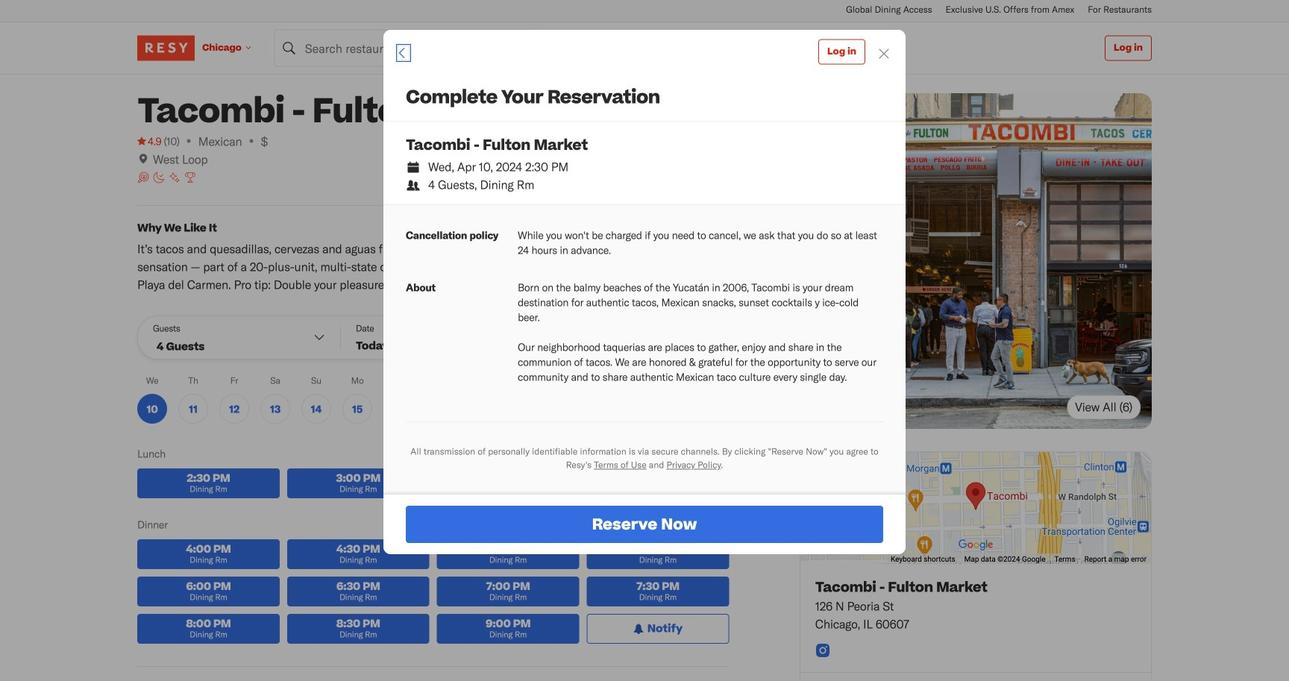 Task type: locate. For each thing, give the bounding box(es) containing it.
new on resy image
[[169, 172, 181, 184]]

10 reviews element
[[164, 134, 180, 148]]



Task type: describe. For each thing, give the bounding box(es) containing it.
book with resy element
[[383, 30, 906, 554]]

4.9 out of 5 stars image
[[137, 134, 161, 148]]



Task type: vqa. For each thing, say whether or not it's contained in the screenshot.
field
no



